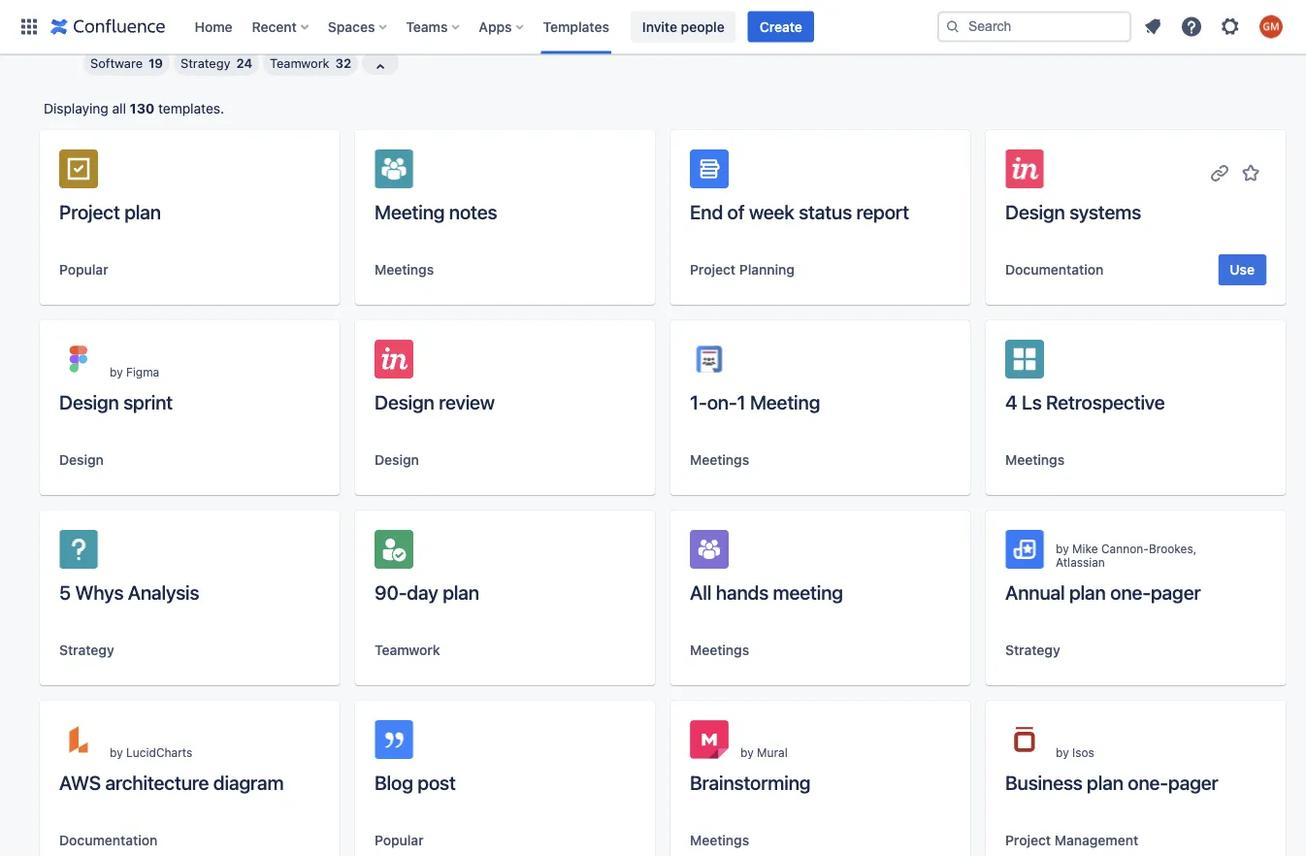 Task type: locate. For each thing, give the bounding box(es) containing it.
0 horizontal spatial share link image
[[893, 542, 916, 565]]

plan for business
[[1087, 771, 1124, 794]]

meetings button down "meeting notes"
[[375, 260, 434, 280]]

all hands meeting
[[690, 580, 843, 603]]

teamwork down day
[[375, 642, 440, 658]]

strategy down home link
[[181, 56, 231, 70]]

share link image left star design systems image
[[1209, 161, 1232, 184]]

meetings down all
[[690, 642, 750, 658]]

0 horizontal spatial strategy button
[[59, 641, 114, 660]]

share link image left star all hands meeting icon
[[893, 542, 916, 565]]

isos
[[1073, 746, 1095, 759]]

appswitcher icon image
[[17, 15, 41, 38]]

popular button for project
[[59, 260, 108, 280]]

popular down project plan
[[59, 262, 108, 278]]

documentation button down aws
[[59, 831, 157, 850]]

0 horizontal spatial teamwork
[[270, 56, 330, 70]]

by left mural
[[741, 746, 754, 759]]

project management button
[[1006, 831, 1139, 850]]

meetings button for 4
[[1006, 450, 1065, 470]]

popular button down blog at the left
[[375, 831, 424, 850]]

teams
[[406, 18, 448, 34]]

strategy down annual
[[1006, 642, 1061, 658]]

meetings button
[[375, 260, 434, 280], [690, 450, 750, 470], [1006, 450, 1065, 470], [690, 641, 750, 660], [690, 831, 750, 850]]

design button
[[59, 450, 104, 470], [375, 450, 419, 470]]

design for design systems
[[1006, 200, 1066, 223]]

whys
[[75, 580, 124, 603]]

documentation down design systems
[[1006, 262, 1104, 278]]

annual plan one-pager
[[1006, 580, 1201, 603]]

design left review at the top
[[375, 390, 435, 413]]

1 horizontal spatial documentation button
[[1006, 260, 1104, 280]]

teamwork for teamwork
[[375, 642, 440, 658]]

project
[[59, 200, 120, 223], [690, 262, 736, 278], [1006, 832, 1051, 848]]

1 horizontal spatial design button
[[375, 450, 419, 470]]

0 vertical spatial documentation button
[[1006, 260, 1104, 280]]

teamwork 32
[[270, 56, 352, 70]]

0 vertical spatial popular
[[59, 262, 108, 278]]

meetings button down ls
[[1006, 450, 1065, 470]]

32
[[335, 56, 352, 70]]

5 whys analysis
[[59, 580, 199, 603]]

one- up management
[[1128, 771, 1169, 794]]

1 vertical spatial popular button
[[375, 831, 424, 850]]

atlassian
[[1056, 555, 1105, 569]]

strategy button down annual
[[1006, 641, 1061, 660]]

project planning
[[690, 262, 795, 278]]

by figma
[[110, 365, 159, 379]]

2 design button from the left
[[375, 450, 419, 470]]

0 vertical spatial documentation
[[1006, 262, 1104, 278]]

star design systems image
[[1240, 161, 1263, 184]]

report
[[857, 200, 909, 223]]

1
[[737, 390, 746, 413]]

fewer categories image
[[369, 55, 392, 79]]

on-
[[707, 390, 737, 413]]

0 vertical spatial project
[[59, 200, 120, 223]]

help icon image
[[1180, 15, 1204, 38]]

1 horizontal spatial strategy button
[[1006, 641, 1061, 660]]

1 horizontal spatial project
[[690, 262, 736, 278]]

project for project management
[[1006, 832, 1051, 848]]

meetings button down on-
[[690, 450, 750, 470]]

strategy button down the whys
[[59, 641, 114, 660]]

0 vertical spatial share link image
[[1209, 161, 1232, 184]]

by mural
[[741, 746, 788, 759]]

1-on-1 meeting
[[690, 390, 820, 413]]

mike
[[1073, 542, 1098, 555]]

week
[[749, 200, 795, 223]]

1 vertical spatial teamwork
[[375, 642, 440, 658]]

1 vertical spatial project
[[690, 262, 736, 278]]

0 vertical spatial popular button
[[59, 260, 108, 280]]

pager for business plan one-pager
[[1169, 771, 1219, 794]]

meetings for 1-
[[690, 452, 750, 468]]

strategy down the whys
[[59, 642, 114, 658]]

people
[[681, 18, 725, 34]]

use button
[[1219, 254, 1267, 285]]

meetings for all
[[690, 642, 750, 658]]

meetings for meeting
[[375, 262, 434, 278]]

4
[[1006, 390, 1018, 413]]

by left "mike"
[[1056, 542, 1069, 555]]

banner
[[0, 0, 1307, 54]]

1 vertical spatial share link image
[[893, 542, 916, 565]]

blog post
[[375, 771, 456, 794]]

1 vertical spatial one-
[[1128, 771, 1169, 794]]

0 horizontal spatial popular button
[[59, 260, 108, 280]]

130
[[130, 100, 155, 116]]

plan for project
[[124, 200, 161, 223]]

design button down the design review
[[375, 450, 419, 470]]

0 horizontal spatial project
[[59, 200, 120, 223]]

notification icon image
[[1142, 15, 1165, 38]]

apps button
[[473, 11, 532, 42]]

90-day plan
[[375, 580, 479, 603]]

project for project plan
[[59, 200, 120, 223]]

settings icon image
[[1219, 15, 1243, 38]]

documentation
[[1006, 262, 1104, 278], [59, 832, 157, 848]]

2 horizontal spatial project
[[1006, 832, 1051, 848]]

analysis
[[128, 580, 199, 603]]

design systems
[[1006, 200, 1142, 223]]

0 vertical spatial meeting
[[375, 200, 445, 223]]

aws
[[59, 771, 101, 794]]

by
[[110, 365, 123, 379], [1056, 542, 1069, 555], [110, 746, 123, 759], [741, 746, 754, 759], [1056, 746, 1069, 759]]

design for design sprint
[[59, 390, 119, 413]]

2 strategy button from the left
[[1006, 641, 1061, 660]]

1 horizontal spatial share link image
[[1209, 161, 1232, 184]]

meeting right 1
[[750, 390, 820, 413]]

by left lucidcharts
[[110, 746, 123, 759]]

plan
[[124, 200, 161, 223], [443, 580, 479, 603], [1070, 580, 1106, 603], [1087, 771, 1124, 794]]

business plan one-pager
[[1006, 771, 1219, 794]]

figma
[[126, 365, 159, 379]]

one- down by mike cannon-brookes, atlassian
[[1111, 580, 1151, 603]]

design button for design review
[[375, 450, 419, 470]]

apps
[[479, 18, 512, 34]]

meetings down brainstorming
[[690, 832, 750, 848]]

strategy
[[181, 56, 231, 70], [59, 642, 114, 658], [1006, 642, 1061, 658]]

by for annual plan one-pager
[[1056, 542, 1069, 555]]

popular down blog at the left
[[375, 832, 424, 848]]

1 vertical spatial documentation button
[[59, 831, 157, 850]]

0 vertical spatial teamwork
[[270, 56, 330, 70]]

invite people
[[643, 18, 725, 34]]

1 horizontal spatial strategy
[[181, 56, 231, 70]]

1 vertical spatial documentation
[[59, 832, 157, 848]]

0 horizontal spatial popular
[[59, 262, 108, 278]]

documentation button down design systems
[[1006, 260, 1104, 280]]

Search field
[[938, 11, 1132, 42]]

design sprint
[[59, 390, 173, 413]]

90-
[[375, 580, 407, 603]]

meeting left the "notes" at the top of the page
[[375, 200, 445, 223]]

0 horizontal spatial meeting
[[375, 200, 445, 223]]

brookes,
[[1149, 542, 1197, 555]]

hands
[[716, 580, 769, 603]]

recent
[[252, 18, 297, 34]]

1 strategy button from the left
[[59, 641, 114, 660]]

2 vertical spatial project
[[1006, 832, 1051, 848]]

1 vertical spatial meeting
[[750, 390, 820, 413]]

0 vertical spatial pager
[[1151, 580, 1201, 603]]

1 vertical spatial pager
[[1169, 771, 1219, 794]]

by inside by mike cannon-brookes, atlassian
[[1056, 542, 1069, 555]]

1 horizontal spatial popular
[[375, 832, 424, 848]]

pager
[[1151, 580, 1201, 603], [1169, 771, 1219, 794]]

popular button
[[59, 260, 108, 280], [375, 831, 424, 850]]

one- for annual
[[1111, 580, 1151, 603]]

0 horizontal spatial strategy
[[59, 642, 114, 658]]

meetings down on-
[[690, 452, 750, 468]]

design left systems
[[1006, 200, 1066, 223]]

by left isos
[[1056, 746, 1069, 759]]

meetings for 4
[[1006, 452, 1065, 468]]

invite
[[643, 18, 678, 34]]

documentation button
[[1006, 260, 1104, 280], [59, 831, 157, 850]]

meetings
[[375, 262, 434, 278], [690, 452, 750, 468], [1006, 452, 1065, 468], [690, 642, 750, 658], [690, 832, 750, 848]]

1 horizontal spatial popular button
[[375, 831, 424, 850]]

popular button for blog
[[375, 831, 424, 850]]

0 vertical spatial one-
[[1111, 580, 1151, 603]]

teamwork button
[[375, 641, 440, 660]]

popular button down project plan
[[59, 260, 108, 280]]

2 horizontal spatial strategy
[[1006, 642, 1061, 658]]

popular for blog
[[375, 832, 424, 848]]

teamwork
[[270, 56, 330, 70], [375, 642, 440, 658]]

documentation down aws
[[59, 832, 157, 848]]

confluence image
[[50, 15, 166, 38], [50, 15, 166, 38]]

meetings down ls
[[1006, 452, 1065, 468]]

banner containing home
[[0, 0, 1307, 54]]

design down by figma
[[59, 390, 119, 413]]

share link image
[[1209, 161, 1232, 184], [893, 542, 916, 565]]

0 horizontal spatial design button
[[59, 450, 104, 470]]

1 vertical spatial popular
[[375, 832, 424, 848]]

meeting
[[773, 580, 843, 603]]

1 design button from the left
[[59, 450, 104, 470]]

design
[[1006, 200, 1066, 223], [59, 390, 119, 413], [375, 390, 435, 413], [59, 452, 104, 468], [375, 452, 419, 468]]

by left figma
[[110, 365, 123, 379]]

meetings button down all
[[690, 641, 750, 660]]

systems
[[1070, 200, 1142, 223]]

pager for annual plan one-pager
[[1151, 580, 1201, 603]]

teamwork down recent popup button
[[270, 56, 330, 70]]

project for project planning
[[690, 262, 736, 278]]

home link
[[189, 11, 238, 42]]

meetings down "meeting notes"
[[375, 262, 434, 278]]

1 horizontal spatial teamwork
[[375, 642, 440, 658]]

design button down design sprint
[[59, 450, 104, 470]]

by for aws architecture diagram
[[110, 746, 123, 759]]

4 ls retrospective
[[1006, 390, 1165, 413]]

design for design review
[[375, 390, 435, 413]]

teams button
[[400, 11, 467, 42]]

by isos
[[1056, 746, 1095, 759]]

1 horizontal spatial meeting
[[750, 390, 820, 413]]

1-
[[690, 390, 707, 413]]

one-
[[1111, 580, 1151, 603], [1128, 771, 1169, 794]]

by mike cannon-brookes, atlassian
[[1056, 542, 1197, 569]]



Task type: describe. For each thing, give the bounding box(es) containing it.
notes
[[449, 200, 497, 223]]

meetings button down brainstorming
[[690, 831, 750, 850]]

meetings button for all
[[690, 641, 750, 660]]

templates
[[543, 18, 609, 34]]

end of week status report
[[690, 200, 909, 223]]

design button for design sprint
[[59, 450, 104, 470]]

home
[[195, 18, 233, 34]]

strategy for 5 whys analysis
[[59, 642, 114, 658]]

by lucidcharts
[[110, 746, 193, 759]]

design down design sprint
[[59, 452, 104, 468]]

star all hands meeting image
[[924, 542, 947, 565]]

1 horizontal spatial documentation
[[1006, 262, 1104, 278]]

design review
[[375, 390, 495, 413]]

aws architecture diagram
[[59, 771, 284, 794]]

post
[[418, 771, 456, 794]]

end
[[690, 200, 723, 223]]

share link image for all hands meeting
[[893, 542, 916, 565]]

share link image for design systems
[[1209, 161, 1232, 184]]

0 horizontal spatial documentation
[[59, 832, 157, 848]]

create link
[[748, 11, 814, 42]]

ls
[[1022, 390, 1042, 413]]

by for business plan one-pager
[[1056, 746, 1069, 759]]

meeting notes
[[375, 200, 497, 223]]

day
[[407, 580, 438, 603]]

all
[[112, 100, 126, 116]]

popular for project
[[59, 262, 108, 278]]

project plan
[[59, 200, 161, 223]]

strategy button for annual
[[1006, 641, 1061, 660]]

teamwork for teamwork 32
[[270, 56, 330, 70]]

strategy button for 5
[[59, 641, 114, 660]]

strategy 24
[[181, 56, 253, 70]]

review
[[439, 390, 495, 413]]

mural
[[757, 746, 788, 759]]

your profile and preferences image
[[1260, 15, 1283, 38]]

design down the design review
[[375, 452, 419, 468]]

sprint
[[123, 390, 173, 413]]

by for brainstorming
[[741, 746, 754, 759]]

5
[[59, 580, 71, 603]]

planning
[[739, 262, 795, 278]]

spaces
[[328, 18, 375, 34]]

search image
[[945, 19, 961, 34]]

meetings button for meeting
[[375, 260, 434, 280]]

cannon-
[[1102, 542, 1149, 555]]

strategy for annual plan one-pager
[[1006, 642, 1061, 658]]

use
[[1230, 262, 1255, 278]]

software 19
[[90, 56, 163, 70]]

invite people button
[[631, 11, 737, 42]]

24
[[236, 56, 253, 70]]

blog
[[375, 771, 413, 794]]

architecture
[[105, 771, 209, 794]]

displaying
[[44, 100, 108, 116]]

recent button
[[246, 11, 316, 42]]

project management
[[1006, 832, 1139, 848]]

0 horizontal spatial documentation button
[[59, 831, 157, 850]]

displaying all 130 templates.
[[44, 100, 224, 116]]

lucidcharts
[[126, 746, 193, 759]]

one- for business
[[1128, 771, 1169, 794]]

of
[[728, 200, 745, 223]]

templates.
[[158, 100, 224, 116]]

business
[[1006, 771, 1083, 794]]

brainstorming
[[690, 771, 811, 794]]

management
[[1055, 832, 1139, 848]]

diagram
[[213, 771, 284, 794]]

meetings button for 1-
[[690, 450, 750, 470]]

by for design sprint
[[110, 365, 123, 379]]

templates link
[[537, 11, 615, 42]]

create
[[760, 18, 803, 34]]

plan for annual
[[1070, 580, 1106, 603]]

software
[[90, 56, 143, 70]]

status
[[799, 200, 852, 223]]

all
[[690, 580, 712, 603]]

19
[[149, 56, 163, 70]]

annual
[[1006, 580, 1065, 603]]

project planning button
[[690, 260, 795, 280]]

spaces button
[[322, 11, 394, 42]]

retrospective
[[1046, 390, 1165, 413]]

global element
[[12, 0, 934, 54]]



Task type: vqa. For each thing, say whether or not it's contained in the screenshot.
the left Popular
yes



